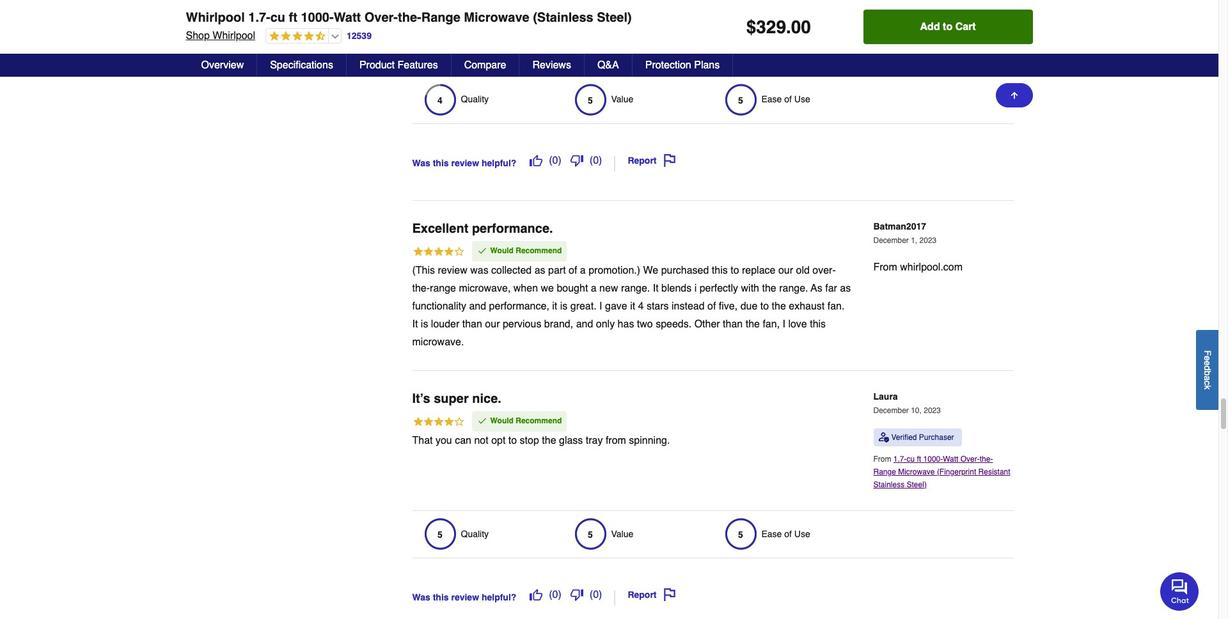 Task type: locate. For each thing, give the bounding box(es) containing it.
many
[[630, 1, 655, 12]]

ease of use for 5
[[762, 529, 811, 539]]

1 was this review helpful? from the top
[[412, 158, 517, 168]]

1,
[[911, 236, 918, 245]]

1 1.7-cu ft 1000-watt over-the- range microwave (fingerprint resistant stainless steel) from the top
[[874, 20, 1011, 55]]

from down verified on the bottom right of page
[[874, 455, 894, 464]]

0 horizontal spatial is
[[421, 319, 428, 330]]

2023 right 10,
[[924, 407, 941, 415]]

1 horizontal spatial range.
[[779, 283, 808, 294]]

specifications
[[270, 60, 333, 71]]

range up functionality
[[430, 283, 456, 294]]

0 vertical spatial i
[[560, 1, 563, 12]]

2 use from the top
[[795, 529, 811, 539]]

2 ease of use from the top
[[762, 529, 811, 539]]

1 vertical spatial report button
[[623, 584, 680, 606]]

a up 'venting' in the left of the page
[[468, 1, 474, 12]]

2 it from the left
[[630, 301, 635, 312]]

stainless down verified on the bottom right of page
[[874, 480, 905, 489]]

(fingerprint down the add to cart on the top right of the page
[[937, 33, 977, 42]]

1 from from the top
[[874, 261, 898, 273]]

1 vertical spatial would recommend
[[490, 416, 562, 425]]

thumb up image
[[530, 589, 543, 601]]

e
[[1203, 356, 1213, 361], [1203, 361, 1213, 366]]

than right louder
[[462, 319, 482, 330]]

december inside laura december 10, 2023
[[874, 407, 909, 415]]

1 vertical spatial verified purchaser icon image
[[879, 432, 889, 443]]

(
[[549, 155, 553, 166], [590, 155, 593, 166], [549, 589, 553, 601], [590, 589, 593, 601]]

0
[[553, 155, 558, 166], [593, 155, 599, 166], [553, 589, 558, 601], [593, 589, 599, 601]]

our left old
[[779, 265, 793, 276]]

would
[[490, 246, 514, 255], [490, 416, 514, 425]]

unit
[[711, 1, 727, 12]]

k
[[1203, 385, 1213, 390]]

recommend up part
[[516, 246, 562, 255]]

microwave for second the 1.7-cu ft 1000-watt over-the- range microwave (fingerprint resistant stainless steel) link from the top
[[898, 468, 935, 477]]

1 horizontal spatial it
[[630, 301, 635, 312]]

4 stars image up the (this at top
[[412, 246, 465, 260]]

0 vertical spatial 2023
[[920, 236, 937, 245]]

4 stars image for excellent
[[412, 246, 465, 260]]

range
[[421, 10, 461, 25], [874, 33, 896, 42], [874, 468, 896, 477]]

0 vertical spatial december
[[874, 236, 909, 245]]

flag image
[[663, 589, 676, 601]]

verified purchaser
[[892, 433, 954, 442]]

1 vertical spatial quality
[[461, 529, 489, 539]]

2 1.7-cu ft 1000-watt over-the- range microwave (fingerprint resistant stainless steel) from the top
[[874, 455, 1011, 489]]

1 vertical spatial as
[[840, 283, 851, 294]]

use
[[795, 94, 811, 105], [795, 529, 811, 539]]

would recommend for excellent performance.
[[490, 246, 562, 255]]

steel) down verified purchaser on the right bottom of the page
[[907, 480, 927, 489]]

0 vertical spatial recommend
[[516, 246, 562, 255]]

whirlpool
[[412, 1, 455, 12], [186, 10, 245, 25], [213, 30, 255, 42]]

is up brand,
[[560, 301, 568, 312]]

1 vertical spatial review
[[438, 265, 468, 276]]

1 vertical spatial 4 stars image
[[412, 416, 465, 430]]

helpful? left thumb up icon
[[482, 158, 517, 168]]

our
[[779, 265, 793, 276], [485, 319, 500, 330]]

i left gave
[[600, 301, 602, 312]]

we
[[643, 265, 659, 276]]

would right checkmark icon on the left top
[[490, 246, 514, 255]]

recommend up that you can not opt to stop the glass tray from spinning.
[[516, 416, 562, 425]]

thumb down image right thumb up icon
[[571, 154, 583, 167]]

purchaser
[[919, 433, 954, 442]]

1 report button from the top
[[623, 149, 680, 171]]

far
[[826, 283, 837, 294]]

cu up 4.5 stars image
[[270, 10, 285, 25]]

helpful? left thumb up image
[[482, 593, 517, 603]]

1 e from the top
[[1203, 356, 1213, 361]]

protection plans
[[645, 60, 720, 71]]

1 horizontal spatial our
[[779, 265, 793, 276]]

2 range. from the left
[[779, 283, 808, 294]]

december for batman2017
[[874, 236, 909, 245]]

2 recommend from the top
[[516, 416, 562, 425]]

a up $
[[751, 1, 757, 12]]

add to cart
[[920, 21, 976, 33]]

0 horizontal spatial i
[[560, 1, 563, 12]]

0 vertical spatial would recommend
[[490, 246, 562, 255]]

over-
[[365, 10, 398, 25], [961, 20, 980, 29], [961, 455, 980, 464]]

december for laura
[[874, 407, 909, 415]]

from down batman2017 december 1, 2023
[[874, 261, 898, 273]]

0 vertical spatial resistant
[[979, 33, 1011, 42]]

2 would from the top
[[490, 416, 514, 425]]

due
[[741, 301, 758, 312]]

five,
[[719, 301, 738, 312]]

and inside 'whirlpool is a trusted brand that i have used for many years. this unit was a perfect fit for over the range venting and microwave cooking.'
[[494, 18, 511, 30]]

range left 'venting' in the left of the page
[[429, 18, 456, 30]]

0 vertical spatial quality
[[461, 94, 489, 105]]

verified purchaser icon image left verified on the bottom right of page
[[879, 432, 889, 443]]

review
[[451, 158, 479, 168], [438, 265, 468, 276], [451, 593, 479, 603]]

1 would recommend from the top
[[490, 246, 562, 255]]

the- inside (this review was collected as part of a promotion.) we purchased this to replace our old over- the-range microwave, when we bought a new range. it blends i perfectly with the range. as far as functionality and performance, it is great. i gave it 4 stars instead of five, due to the exhaust fan. it is louder than our pervious brand, and only has two speeds. other than the fan, i love this microwave.
[[412, 283, 430, 294]]

would recommend up stop
[[490, 416, 562, 425]]

microwave up compare button
[[464, 10, 530, 25]]

1 vertical spatial range
[[430, 283, 456, 294]]

1 vertical spatial stainless
[[874, 480, 905, 489]]

whirlpool up shop whirlpool on the top left of page
[[186, 10, 245, 25]]

report left flag image
[[628, 155, 657, 165]]

1 vertical spatial steel)
[[907, 46, 927, 55]]

0 vertical spatial (fingerprint
[[937, 33, 977, 42]]

4 left "stars" on the right of page
[[638, 301, 644, 312]]

$ 329 . 00
[[747, 17, 811, 37]]

1000- for second the 1.7-cu ft 1000-watt over-the- range microwave (fingerprint resistant stainless steel) link from the top
[[924, 455, 943, 464]]

cu down verified on the bottom right of page
[[907, 455, 915, 464]]

2 than from the left
[[723, 319, 743, 330]]

it up "stars" on the right of page
[[653, 283, 659, 294]]

2023
[[920, 236, 937, 245], [924, 407, 941, 415]]

2 1.7-cu ft 1000-watt over-the- range microwave (fingerprint resistant stainless steel) link from the top
[[874, 455, 1011, 489]]

for right fit
[[805, 1, 817, 12]]

range inside 'whirlpool is a trusted brand that i have used for many years. this unit was a perfect fit for over the range venting and microwave cooking.'
[[429, 18, 456, 30]]

whirlpool left trusted
[[412, 1, 455, 12]]

2023 inside laura december 10, 2023
[[924, 407, 941, 415]]

watt down purchaser at the right bottom of page
[[943, 455, 959, 464]]

steel) down "add"
[[907, 46, 927, 55]]

have
[[565, 1, 588, 12]]

2 for from the left
[[805, 1, 817, 12]]

0 vertical spatial verified purchaser icon image
[[879, 0, 889, 8]]

great.
[[571, 301, 597, 312]]

was for 5
[[412, 593, 430, 603]]

and down great.
[[576, 319, 593, 330]]

0 vertical spatial report
[[628, 155, 657, 165]]

0 vertical spatial value
[[611, 94, 634, 105]]

not
[[474, 435, 489, 447]]

1000- down purchaser at the right bottom of page
[[924, 455, 943, 464]]

watt
[[334, 10, 361, 25], [943, 20, 959, 29], [943, 455, 959, 464]]

was this review helpful? for 4
[[412, 158, 517, 168]]

0 vertical spatial was
[[412, 158, 430, 168]]

1 horizontal spatial 4
[[638, 301, 644, 312]]

0 horizontal spatial 4
[[438, 95, 443, 105]]

1 recommend from the top
[[516, 246, 562, 255]]

review for 4
[[451, 158, 479, 168]]

gave
[[605, 301, 628, 312]]

it's
[[412, 391, 430, 406]]

ft up 4.5 stars image
[[289, 10, 297, 25]]

0 horizontal spatial range.
[[621, 283, 650, 294]]

2 e from the top
[[1203, 361, 1213, 366]]

0 vertical spatial and
[[494, 18, 511, 30]]

2 from from the top
[[874, 455, 894, 464]]

2 would recommend from the top
[[490, 416, 562, 425]]

than
[[462, 319, 482, 330], [723, 319, 743, 330]]

2 (fingerprint from the top
[[937, 468, 977, 477]]

and down the microwave,
[[469, 301, 486, 312]]

has
[[618, 319, 634, 330]]

ease for 4
[[762, 94, 782, 105]]

is left louder
[[421, 319, 428, 330]]

2 vertical spatial steel)
[[907, 480, 927, 489]]

1 vertical spatial and
[[469, 301, 486, 312]]

use for 4
[[795, 94, 811, 105]]

the inside 'whirlpool is a trusted brand that i have used for many years. this unit was a perfect fit for over the range venting and microwave cooking.'
[[412, 18, 427, 30]]

0 vertical spatial thumb down image
[[571, 154, 583, 167]]

steel) for second the 1.7-cu ft 1000-watt over-the- range microwave (fingerprint resistant stainless steel) link from the top
[[907, 480, 927, 489]]

as right far
[[840, 283, 851, 294]]

report for 4
[[628, 155, 657, 165]]

was up the microwave,
[[470, 265, 489, 276]]

2 value from the top
[[611, 529, 634, 539]]

1 report from the top
[[628, 155, 657, 165]]

shop
[[186, 30, 210, 42]]

1 vertical spatial report
[[628, 590, 657, 600]]

0 vertical spatial as
[[535, 265, 546, 276]]

0 horizontal spatial was
[[470, 265, 489, 276]]

it up microwave.
[[412, 319, 418, 330]]

2 vertical spatial review
[[451, 593, 479, 603]]

2 vertical spatial and
[[576, 319, 593, 330]]

from for from whirlpool.com
[[874, 261, 898, 273]]

1 vertical spatial 2023
[[924, 407, 941, 415]]

flag image
[[663, 154, 676, 167]]

verified purchaser icon image right over
[[879, 0, 889, 8]]

1 vertical spatial value
[[611, 529, 634, 539]]

2 vertical spatial microwave
[[898, 468, 935, 477]]

and
[[494, 18, 511, 30], [469, 301, 486, 312], [576, 319, 593, 330]]

is inside 'whirlpool is a trusted brand that i have used for many years. this unit was a perfect fit for over the range venting and microwave cooking.'
[[458, 1, 465, 12]]

4 stars image up 'you'
[[412, 416, 465, 430]]

1 vertical spatial thumb down image
[[571, 589, 583, 601]]

0 vertical spatial range
[[429, 18, 456, 30]]

(fingerprint down purchaser at the right bottom of page
[[937, 468, 977, 477]]

(fingerprint for second the 1.7-cu ft 1000-watt over-the- range microwave (fingerprint resistant stainless steel) link from the top
[[937, 468, 977, 477]]

quality for 5
[[461, 529, 489, 539]]

1000- up 4.5 stars image
[[301, 10, 334, 25]]

as left part
[[535, 265, 546, 276]]

0 vertical spatial helpful?
[[482, 158, 517, 168]]

1 horizontal spatial for
[[805, 1, 817, 12]]

1 vertical spatial 4
[[638, 301, 644, 312]]

is up 'venting' in the left of the page
[[458, 1, 465, 12]]

perfectly
[[700, 283, 738, 294]]

a up the k
[[1203, 376, 1213, 381]]

the up features
[[412, 18, 427, 30]]

1 vertical spatial was
[[470, 265, 489, 276]]

that
[[540, 1, 557, 12]]

microwave down "add"
[[898, 33, 935, 42]]

for
[[616, 1, 628, 12], [805, 1, 817, 12]]

1 horizontal spatial and
[[494, 18, 511, 30]]

0 vertical spatial was
[[730, 1, 749, 12]]

1 ease from the top
[[762, 94, 782, 105]]

range. down we
[[621, 283, 650, 294]]

e up d
[[1203, 356, 1213, 361]]

arrow up image
[[1009, 90, 1020, 100]]

microwave,
[[459, 283, 511, 294]]

1 vertical spatial recommend
[[516, 416, 562, 425]]

whirlpool 1.7-cu ft 1000-watt over-the-range microwave (stainless steel)
[[186, 10, 632, 25]]

1 value from the top
[[611, 94, 634, 105]]

2 4 stars image from the top
[[412, 416, 465, 430]]

2 was this review helpful? from the top
[[412, 593, 517, 603]]

0 horizontal spatial than
[[462, 319, 482, 330]]

whirlpool for quality
[[412, 1, 455, 12]]

2 was from the top
[[412, 593, 430, 603]]

2 ease from the top
[[762, 529, 782, 539]]

it right gave
[[630, 301, 635, 312]]

0 vertical spatial use
[[795, 94, 811, 105]]

1000- left cart at right
[[924, 20, 943, 29]]

verified purchaser icon image
[[879, 0, 889, 8], [879, 432, 889, 443]]

1 use from the top
[[795, 94, 811, 105]]

stainless for second the 1.7-cu ft 1000-watt over-the- range microwave (fingerprint resistant stainless steel) link from the top
[[874, 480, 905, 489]]

2 vertical spatial range
[[874, 468, 896, 477]]

1 vertical spatial 1.7-cu ft 1000-watt over-the- range microwave (fingerprint resistant stainless steel) link
[[874, 455, 1011, 489]]

1 4 stars image from the top
[[412, 246, 465, 260]]

1 horizontal spatial as
[[840, 283, 851, 294]]

2023 right "1," at the top right of page
[[920, 236, 937, 245]]

microwave.
[[412, 336, 464, 348]]

range inside (this review was collected as part of a promotion.) we purchased this to replace our old over- the-range microwave, when we bought a new range. it blends i perfectly with the range. as far as functionality and performance, it is great. i gave it 4 stars instead of five, due to the exhaust fan. it is louder than our pervious brand, and only has two speeds. other than the fan, i love this microwave.
[[430, 283, 456, 294]]

1 vertical spatial helpful?
[[482, 593, 517, 603]]

microwave down verified purchaser on the right bottom of the page
[[898, 468, 935, 477]]

0 vertical spatial report button
[[623, 149, 680, 171]]

(fingerprint for first the 1.7-cu ft 1000-watt over-the- range microwave (fingerprint resistant stainless steel) link
[[937, 33, 977, 42]]

0 vertical spatial 1.7-cu ft 1000-watt over-the- range microwave (fingerprint resistant stainless steel) link
[[874, 20, 1011, 55]]

of
[[785, 94, 792, 105], [569, 265, 577, 276], [708, 301, 716, 312], [785, 529, 792, 539]]

protection
[[645, 60, 692, 71]]

to right "add"
[[943, 21, 953, 33]]

1 ease of use from the top
[[762, 94, 811, 105]]

0 vertical spatial 4 stars image
[[412, 246, 465, 260]]

1 was from the top
[[412, 158, 430, 168]]

from for from
[[874, 455, 894, 464]]

1 helpful? from the top
[[482, 158, 517, 168]]

2 helpful? from the top
[[482, 593, 517, 603]]

2 stainless from the top
[[874, 480, 905, 489]]

2 horizontal spatial and
[[576, 319, 593, 330]]

1 vertical spatial it
[[412, 319, 418, 330]]

checkmark image
[[477, 416, 487, 426]]

would recommend
[[490, 246, 562, 255], [490, 416, 562, 425]]

to right due
[[761, 301, 769, 312]]

0 horizontal spatial it
[[552, 301, 558, 312]]

) for thumb up icon
[[558, 155, 562, 166]]

1 december from the top
[[874, 236, 909, 245]]

2 december from the top
[[874, 407, 909, 415]]

0 vertical spatial 1.7-cu ft 1000-watt over-the- range microwave (fingerprint resistant stainless steel)
[[874, 20, 1011, 55]]

it up brand,
[[552, 301, 558, 312]]

thumb down image right thumb up image
[[571, 589, 583, 601]]

1 thumb down image from the top
[[571, 154, 583, 167]]

was right 'unit' in the right top of the page
[[730, 1, 749, 12]]

2 quality from the top
[[461, 529, 489, 539]]

the-
[[398, 10, 421, 25], [980, 20, 993, 29], [412, 283, 430, 294], [980, 455, 993, 464]]

2 report button from the top
[[623, 584, 680, 606]]

1 it from the left
[[552, 301, 558, 312]]

4 stars image
[[412, 246, 465, 260], [412, 416, 465, 430]]

thumb down image for 5
[[571, 589, 583, 601]]

e up b
[[1203, 361, 1213, 366]]

december down the batman2017
[[874, 236, 909, 245]]

report
[[628, 155, 657, 165], [628, 590, 657, 600]]

2 verified purchaser icon image from the top
[[879, 432, 889, 443]]

1 horizontal spatial i
[[600, 301, 602, 312]]

than down five,
[[723, 319, 743, 330]]

0 horizontal spatial for
[[616, 1, 628, 12]]

whirlpool inside 'whirlpool is a trusted brand that i have used for many years. this unit was a perfect fit for over the range venting and microwave cooking.'
[[412, 1, 455, 12]]

1 vertical spatial ease
[[762, 529, 782, 539]]

1 horizontal spatial is
[[458, 1, 465, 12]]

thumb down image
[[571, 154, 583, 167], [571, 589, 583, 601]]

cu
[[270, 10, 285, 25], [907, 20, 915, 29], [907, 455, 915, 464]]

2023 inside batman2017 december 1, 2023
[[920, 236, 937, 245]]

i right that
[[560, 1, 563, 12]]

1000-
[[301, 10, 334, 25], [924, 20, 943, 29], [924, 455, 943, 464]]

1.7- down verified on the bottom right of page
[[894, 455, 907, 464]]

1 vertical spatial from
[[874, 455, 894, 464]]

compare button
[[452, 54, 520, 77]]

cu left "add"
[[907, 20, 915, 29]]

the down due
[[746, 319, 760, 330]]

0 vertical spatial microwave
[[464, 10, 530, 25]]

0 vertical spatial would
[[490, 246, 514, 255]]

over- for second the 1.7-cu ft 1000-watt over-the- range microwave (fingerprint resistant stainless steel) link from the top
[[961, 455, 980, 464]]

4 down features
[[438, 95, 443, 105]]

our left pervious
[[485, 319, 500, 330]]

reviews
[[533, 60, 571, 71]]

ease of use
[[762, 94, 811, 105], [762, 529, 811, 539]]

0 horizontal spatial as
[[535, 265, 546, 276]]

batman2017
[[874, 221, 927, 231]]

1 vertical spatial use
[[795, 529, 811, 539]]

report button for 5
[[623, 584, 680, 606]]

1 quality from the top
[[461, 94, 489, 105]]

as
[[535, 265, 546, 276], [840, 283, 851, 294]]

1 horizontal spatial than
[[723, 319, 743, 330]]

the up the fan,
[[772, 301, 786, 312]]

0 vertical spatial 4
[[438, 95, 443, 105]]

1 vertical spatial was this review helpful?
[[412, 593, 517, 603]]

watt for first the 1.7-cu ft 1000-watt over-the- range microwave (fingerprint resistant stainless steel) link
[[943, 20, 959, 29]]

range.
[[621, 283, 650, 294], [779, 283, 808, 294]]

december inside batman2017 december 1, 2023
[[874, 236, 909, 245]]

2 thumb down image from the top
[[571, 589, 583, 601]]

1 vertical spatial is
[[560, 301, 568, 312]]

1 vertical spatial resistant
[[979, 468, 1011, 477]]

0 vertical spatial from
[[874, 261, 898, 273]]

1 vertical spatial microwave
[[898, 33, 935, 42]]

2 horizontal spatial is
[[560, 301, 568, 312]]

steel) right have at the top of page
[[597, 10, 632, 25]]

steel)
[[597, 10, 632, 25], [907, 46, 927, 55], [907, 480, 927, 489]]

was
[[412, 158, 430, 168], [412, 593, 430, 603]]

watt right "add"
[[943, 20, 959, 29]]

to inside button
[[943, 21, 953, 33]]

1 vertical spatial would
[[490, 416, 514, 425]]

was
[[730, 1, 749, 12], [470, 265, 489, 276]]

12539
[[347, 31, 372, 41]]

(this
[[412, 265, 435, 276]]

range. down old
[[779, 283, 808, 294]]

thumb down image for 4
[[571, 154, 583, 167]]

1 for from the left
[[616, 1, 628, 12]]

2 report from the top
[[628, 590, 657, 600]]

1 horizontal spatial was
[[730, 1, 749, 12]]

december down laura
[[874, 407, 909, 415]]

1.7- left "add"
[[894, 20, 907, 29]]

.
[[786, 17, 791, 37]]

f
[[1203, 350, 1213, 356]]

1 horizontal spatial it
[[653, 283, 659, 294]]

stainless down add to cart button
[[874, 46, 905, 55]]

1 stainless from the top
[[874, 46, 905, 55]]

the right stop
[[542, 435, 556, 447]]

1.7-cu ft 1000-watt over-the- range microwave (fingerprint resistant stainless steel)
[[874, 20, 1011, 55], [874, 455, 1011, 489]]

glass
[[559, 435, 583, 447]]

0 vertical spatial was this review helpful?
[[412, 158, 517, 168]]

i right the fan,
[[783, 319, 786, 330]]

would right checkmark image
[[490, 416, 514, 425]]

1 vertical spatial december
[[874, 407, 909, 415]]

was inside 'whirlpool is a trusted brand that i have used for many years. this unit was a perfect fit for over the range venting and microwave cooking.'
[[730, 1, 749, 12]]

0 vertical spatial it
[[653, 283, 659, 294]]

for right used
[[616, 1, 628, 12]]

and down trusted
[[494, 18, 511, 30]]

2 horizontal spatial i
[[783, 319, 786, 330]]

would recommend up collected
[[490, 246, 562, 255]]

)
[[558, 155, 562, 166], [599, 155, 602, 166], [558, 589, 562, 601], [599, 589, 602, 601]]

0 vertical spatial review
[[451, 158, 479, 168]]

1 vertical spatial our
[[485, 319, 500, 330]]

review inside (this review was collected as part of a promotion.) we purchased this to replace our old over- the-range microwave, when we bought a new range. it blends i perfectly with the range. as far as functionality and performance, it is great. i gave it 4 stars instead of five, due to the exhaust fan. it is louder than our pervious brand, and only has two speeds. other than the fan, i love this microwave.
[[438, 265, 468, 276]]

1 would from the top
[[490, 246, 514, 255]]

0 vertical spatial stainless
[[874, 46, 905, 55]]

tray
[[586, 435, 603, 447]]

1.7-
[[248, 10, 270, 25], [894, 20, 907, 29], [894, 455, 907, 464]]

0 vertical spatial is
[[458, 1, 465, 12]]

0 vertical spatial steel)
[[597, 10, 632, 25]]

love
[[789, 319, 807, 330]]

4
[[438, 95, 443, 105], [638, 301, 644, 312]]

1 vertical spatial (fingerprint
[[937, 468, 977, 477]]

report left flag icon
[[628, 590, 657, 600]]

1 vertical spatial 1.7-cu ft 1000-watt over-the- range microwave (fingerprint resistant stainless steel)
[[874, 455, 1011, 489]]

1 (fingerprint from the top
[[937, 33, 977, 42]]



Task type: describe. For each thing, give the bounding box(es) containing it.
compare
[[464, 60, 506, 71]]

2023 for batman2017
[[920, 236, 937, 245]]

old
[[796, 265, 810, 276]]

thumb up image
[[530, 154, 543, 167]]

watt up 12539
[[334, 10, 361, 25]]

would for performance.
[[490, 246, 514, 255]]

microwave for first the 1.7-cu ft 1000-watt over-the- range microwave (fingerprint resistant stainless steel) link
[[898, 33, 935, 42]]

helpful? for 5
[[482, 593, 517, 603]]

helpful? for 4
[[482, 158, 517, 168]]

functionality
[[412, 301, 466, 312]]

i
[[695, 283, 697, 294]]

over
[[820, 1, 840, 12]]

microwave
[[514, 18, 563, 30]]

quality for 4
[[461, 94, 489, 105]]

overview button
[[188, 54, 257, 77]]

performance,
[[489, 301, 550, 312]]

f e e d b a c k
[[1203, 350, 1213, 390]]

$
[[747, 17, 756, 37]]

plans
[[694, 60, 720, 71]]

speeds.
[[656, 319, 692, 330]]

laura december 10, 2023
[[874, 391, 941, 415]]

that
[[412, 435, 433, 447]]

ease of use for 4
[[762, 94, 811, 105]]

as
[[811, 283, 823, 294]]

batman2017 december 1, 2023
[[874, 221, 937, 245]]

to right opt
[[509, 435, 517, 447]]

d
[[1203, 366, 1213, 371]]

the right with
[[762, 283, 777, 294]]

whirlpool up overview button
[[213, 30, 255, 42]]

louder
[[431, 319, 460, 330]]

1 range. from the left
[[621, 283, 650, 294]]

over- for first the 1.7-cu ft 1000-watt over-the- range microwave (fingerprint resistant stainless steel) link
[[961, 20, 980, 29]]

1.7-cu ft 1000-watt over-the- range microwave (fingerprint resistant stainless steel) for first the 1.7-cu ft 1000-watt over-the- range microwave (fingerprint resistant stainless steel) link
[[874, 20, 1011, 55]]

was for 4
[[412, 158, 430, 168]]

stop
[[520, 435, 539, 447]]

2 resistant from the top
[[979, 468, 1011, 477]]

0 vertical spatial our
[[779, 265, 793, 276]]

i inside 'whirlpool is a trusted brand that i have used for many years. this unit was a perfect fit for over the range venting and microwave cooking.'
[[560, 1, 563, 12]]

1.7- up 4.5 stars image
[[248, 10, 270, 25]]

range for first the 1.7-cu ft 1000-watt over-the- range microwave (fingerprint resistant stainless steel) link
[[874, 33, 896, 42]]

4.5 stars image
[[266, 31, 326, 43]]

b
[[1203, 371, 1213, 376]]

overview
[[201, 60, 244, 71]]

specifications button
[[257, 54, 347, 77]]

recommend for excellent performance.
[[516, 246, 562, 255]]

pervious
[[503, 319, 542, 330]]

0 horizontal spatial and
[[469, 301, 486, 312]]

q&a button
[[585, 54, 633, 77]]

bought
[[557, 283, 588, 294]]

you
[[436, 435, 452, 447]]

1.7-cu ft 1000-watt over-the- range microwave (fingerprint resistant stainless steel) for second the 1.7-cu ft 1000-watt over-the- range microwave (fingerprint resistant stainless steel) link from the top
[[874, 455, 1011, 489]]

q&a
[[598, 60, 619, 71]]

ft left cart at right
[[917, 20, 922, 29]]

fan.
[[828, 301, 845, 312]]

) for thumb down image associated with 4
[[599, 155, 602, 166]]

value for 5
[[611, 529, 634, 539]]

purchased
[[661, 265, 709, 276]]

ease for 5
[[762, 529, 782, 539]]

cu for second the 1.7-cu ft 1000-watt over-the- range microwave (fingerprint resistant stainless steel) link from the top
[[907, 455, 915, 464]]

f e e d b a c k button
[[1197, 330, 1219, 410]]

would for super
[[490, 416, 514, 425]]

chat invite button image
[[1161, 572, 1200, 611]]

it's super nice.
[[412, 391, 502, 406]]

we
[[541, 283, 554, 294]]

range for second the 1.7-cu ft 1000-watt over-the- range microwave (fingerprint resistant stainless steel) link from the top
[[874, 468, 896, 477]]

0 horizontal spatial our
[[485, 319, 500, 330]]

1000- for first the 1.7-cu ft 1000-watt over-the- range microwave (fingerprint resistant stainless steel) link
[[924, 20, 943, 29]]

trusted
[[477, 1, 508, 12]]

exhaust
[[789, 301, 825, 312]]

part
[[548, 265, 566, 276]]

1.7- for first the 1.7-cu ft 1000-watt over-the- range microwave (fingerprint resistant stainless steel) link
[[894, 20, 907, 29]]

used
[[591, 1, 613, 12]]

verified
[[892, 433, 917, 442]]

use for 5
[[795, 529, 811, 539]]

would recommend for it's super nice.
[[490, 416, 562, 425]]

add to cart button
[[864, 10, 1033, 44]]

4 stars image for it's
[[412, 416, 465, 430]]

4 inside (this review was collected as part of a promotion.) we purchased this to replace our old over- the-range microwave, when we bought a new range. it blends i perfectly with the range. as far as functionality and performance, it is great. i gave it 4 stars instead of five, due to the exhaust fan. it is louder than our pervious brand, and only has two speeds. other than the fan, i love this microwave.
[[638, 301, 644, 312]]

recommend for it's super nice.
[[516, 416, 562, 425]]

excellent performance.
[[412, 221, 553, 236]]

2023 for laura
[[924, 407, 941, 415]]

watt for second the 1.7-cu ft 1000-watt over-the- range microwave (fingerprint resistant stainless steel) link from the top
[[943, 455, 959, 464]]

1.7- for second the 1.7-cu ft 1000-watt over-the- range microwave (fingerprint resistant stainless steel) link from the top
[[894, 455, 907, 464]]

to left replace
[[731, 265, 739, 276]]

value for 4
[[611, 94, 634, 105]]

spinning.
[[629, 435, 670, 447]]

checkmark image
[[477, 246, 487, 256]]

reviews button
[[520, 54, 585, 77]]

can
[[455, 435, 472, 447]]

was inside (this review was collected as part of a promotion.) we purchased this to replace our old over- the-range microwave, when we bought a new range. it blends i perfectly with the range. as far as functionality and performance, it is great. i gave it 4 stars instead of five, due to the exhaust fan. it is louder than our pervious brand, and only has two speeds. other than the fan, i love this microwave.
[[470, 265, 489, 276]]

stainless for first the 1.7-cu ft 1000-watt over-the- range microwave (fingerprint resistant stainless steel) link
[[874, 46, 905, 55]]

that you can not opt to stop the glass tray from spinning.
[[412, 435, 670, 447]]

report for 5
[[628, 590, 657, 600]]

1 resistant from the top
[[979, 33, 1011, 42]]

fit
[[794, 1, 802, 12]]

(stainless
[[533, 10, 594, 25]]

excellent
[[412, 221, 469, 236]]

ft down verified purchaser on the right bottom of the page
[[917, 455, 922, 464]]

product
[[360, 60, 395, 71]]

years.
[[658, 1, 686, 12]]

brand,
[[544, 319, 573, 330]]

perfect
[[760, 1, 791, 12]]

over-
[[813, 265, 836, 276]]

329
[[756, 17, 786, 37]]

1 than from the left
[[462, 319, 482, 330]]

a inside "button"
[[1203, 376, 1213, 381]]

from
[[606, 435, 626, 447]]

shop whirlpool
[[186, 30, 255, 42]]

two
[[637, 319, 653, 330]]

features
[[398, 60, 438, 71]]

brand
[[511, 1, 537, 12]]

whirlpool is a trusted brand that i have used for many years. this unit was a perfect fit for over the range venting and microwave cooking.
[[412, 1, 840, 30]]

1 verified purchaser icon image from the top
[[879, 0, 889, 8]]

10,
[[911, 407, 922, 415]]

) for thumb up image
[[558, 589, 562, 601]]

super
[[434, 391, 469, 406]]

00
[[791, 17, 811, 37]]

only
[[596, 319, 615, 330]]

promotion.)
[[589, 265, 641, 276]]

performance.
[[472, 221, 553, 236]]

opt
[[491, 435, 506, 447]]

whirlpool for .
[[186, 10, 245, 25]]

1 1.7-cu ft 1000-watt over-the- range microwave (fingerprint resistant stainless steel) link from the top
[[874, 20, 1011, 55]]

a up bought at the top left of page
[[580, 265, 586, 276]]

review for 5
[[451, 593, 479, 603]]

0 horizontal spatial it
[[412, 319, 418, 330]]

with
[[741, 283, 760, 294]]

2 vertical spatial is
[[421, 319, 428, 330]]

steel) for first the 1.7-cu ft 1000-watt over-the- range microwave (fingerprint resistant stainless steel) link
[[907, 46, 927, 55]]

venting
[[458, 18, 492, 30]]

) for thumb down image related to 5
[[599, 589, 602, 601]]

a left new
[[591, 283, 597, 294]]

2 vertical spatial i
[[783, 319, 786, 330]]

instead
[[672, 301, 705, 312]]

product features
[[360, 60, 438, 71]]

report button for 4
[[623, 149, 680, 171]]

c
[[1203, 381, 1213, 385]]

from whirlpool.com
[[874, 261, 963, 273]]

collected
[[491, 265, 532, 276]]

laura
[[874, 391, 898, 402]]

was this review helpful? for 5
[[412, 593, 517, 603]]

cu for first the 1.7-cu ft 1000-watt over-the- range microwave (fingerprint resistant stainless steel) link
[[907, 20, 915, 29]]

0 vertical spatial range
[[421, 10, 461, 25]]



Task type: vqa. For each thing, say whether or not it's contained in the screenshot.
3rd accessible from the top
no



